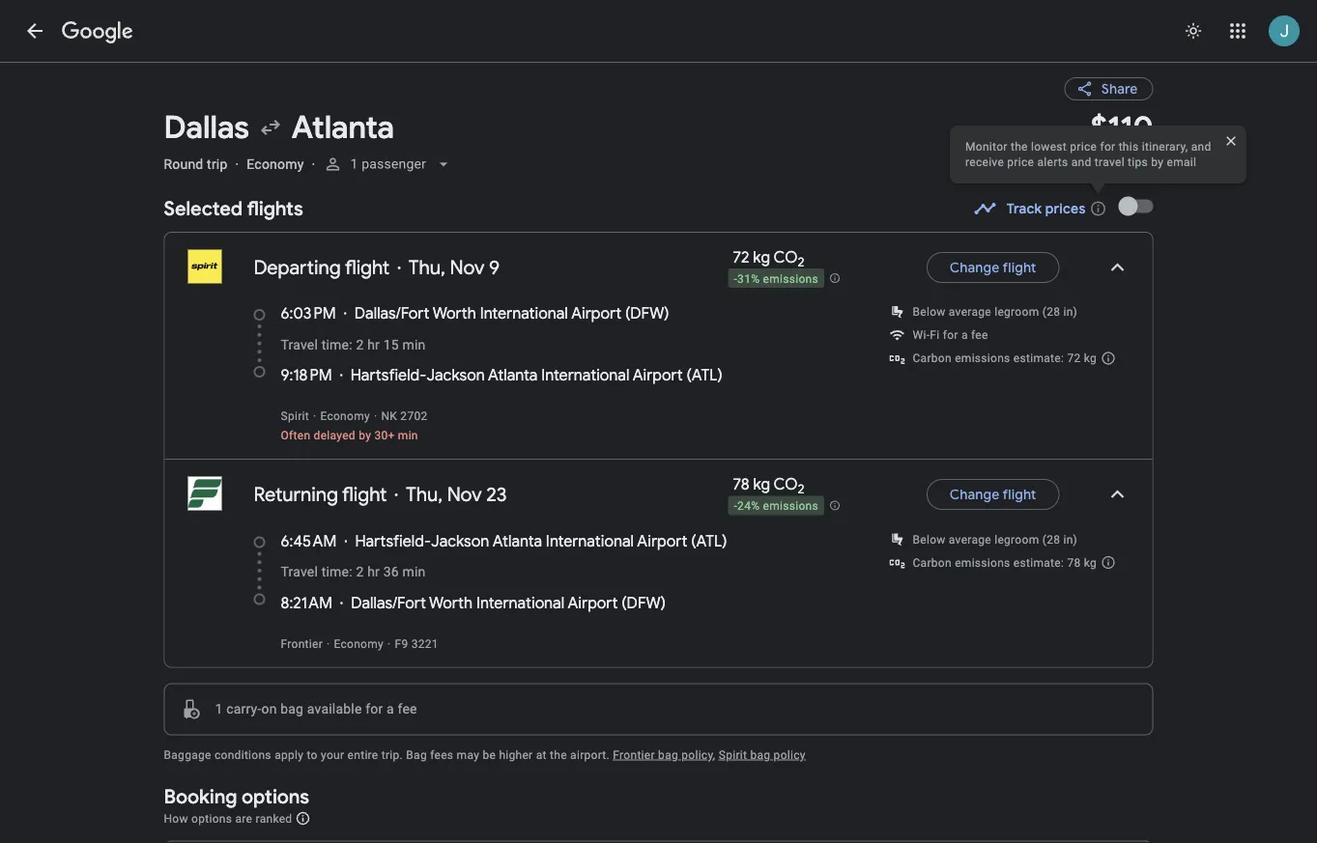 Task type: describe. For each thing, give the bounding box(es) containing it.
1 vertical spatial min
[[398, 429, 418, 443]]

none text field inside main content
[[1043, 108, 1153, 189]]

go back image
[[23, 19, 46, 43]]

,
[[713, 748, 716, 762]]

track
[[1007, 200, 1042, 217]]

1 (28 from the top
[[1042, 306, 1060, 319]]

carbon emissions estimate: 78 kg
[[913, 556, 1097, 570]]

0 horizontal spatial fee
[[398, 701, 417, 717]]

at
[[536, 748, 547, 762]]

are
[[235, 813, 252, 826]]

2 (28 from the top
[[1042, 533, 1060, 546]]

itinerary,
[[1142, 140, 1188, 154]]

fi
[[930, 329, 940, 342]]

price for $110
[[1123, 156, 1153, 172]]

email
[[1167, 156, 1197, 169]]

learn more about tracked prices image
[[1090, 200, 1107, 217]]

hartsfield- for 6:45 am
[[355, 531, 431, 551]]

 image left 1 passenger in the top left of the page
[[312, 156, 315, 172]]

2 inside 72 kg co 2
[[798, 254, 805, 270]]

entire
[[347, 748, 378, 762]]

passenger
[[361, 156, 426, 172]]

tips
[[1128, 156, 1148, 169]]

thu, for thu, nov 9
[[409, 255, 445, 280]]

co for thu, nov 23
[[774, 475, 798, 495]]

hartsfield- for 9:18 pm
[[351, 366, 427, 386]]

1 below from the top
[[913, 306, 946, 319]]

1 passenger
[[350, 156, 426, 172]]

carbon for carbon emissions estimate: 78 kg
[[913, 556, 952, 570]]

airport.
[[570, 748, 610, 762]]

2 left 15
[[356, 337, 364, 353]]

conditions
[[214, 748, 271, 762]]

time: for departing
[[322, 337, 352, 353]]

jackson for 6:45 am
[[431, 531, 489, 551]]

1 passenger button
[[315, 141, 461, 187]]

lowest
[[1043, 156, 1088, 172]]

main content containing dallas
[[164, 62, 1153, 844]]

0 vertical spatial a
[[961, 329, 968, 342]]

$110
[[1091, 108, 1153, 147]]

departing
[[254, 255, 341, 280]]

0 horizontal spatial bag
[[280, 701, 304, 717]]

monitor
[[965, 140, 1008, 154]]

78 kg co 2
[[733, 475, 805, 498]]

change flight button for 23
[[927, 472, 1060, 518]]

how options are ranked
[[164, 813, 295, 826]]

6:03 pm
[[281, 304, 336, 324]]

returning
[[254, 482, 338, 507]]

estimate: for 78
[[1014, 556, 1064, 570]]

1 vertical spatial and
[[1071, 156, 1092, 169]]

booking options
[[164, 785, 309, 810]]

1 horizontal spatial 72
[[1067, 352, 1081, 365]]

110 us dollars element
[[1091, 108, 1153, 147]]

share
[[1101, 80, 1138, 98]]

dallas/fort worth international airport (dfw) for 6:03 pm
[[354, 304, 669, 324]]

alerts
[[1037, 156, 1068, 169]]

prices
[[1045, 200, 1086, 217]]

to
[[307, 748, 318, 762]]

1 in) from the top
[[1063, 306, 1078, 319]]

atlanta for 9:18 pm
[[488, 366, 538, 386]]

carbon emissions estimate: 78 kilograms element
[[913, 556, 1097, 570]]

carbon for carbon emissions estimate: 72 kg
[[913, 352, 952, 365]]

estimate: for 72
[[1014, 352, 1064, 365]]

departing flight
[[254, 255, 390, 280]]

36
[[383, 564, 399, 580]]

1 vertical spatial a
[[387, 701, 394, 717]]

2 policy from the left
[[774, 748, 806, 762]]

travel time: 2 hr 36 min
[[281, 564, 426, 580]]

dallas
[[164, 108, 249, 147]]

baggage
[[164, 748, 211, 762]]

worth for 6:03 pm
[[433, 304, 476, 324]]

list inside main content
[[165, 233, 1152, 667]]

nov for 23
[[447, 482, 482, 507]]

78 inside 78 kg co 2
[[733, 475, 750, 495]]

- for thu, nov 23
[[734, 500, 737, 513]]

0 horizontal spatial frontier
[[281, 637, 323, 651]]

2 legroom from the top
[[995, 533, 1039, 546]]

carbon emissions estimate: 72 kilograms element
[[913, 352, 1097, 365]]

hartsfield-jackson atlanta international airport (atl) for 6:45 am
[[355, 531, 727, 551]]

round trip
[[164, 156, 228, 172]]

by inside monitor the lowest price for this itinerary, and receive price alerts and travel tips by email
[[1151, 156, 1164, 169]]

15
[[383, 337, 399, 353]]

Dallas to Atlanta and back text field
[[164, 108, 1020, 147]]

Arrival time: 9:18 PM. text field
[[281, 366, 332, 386]]

selected flights
[[164, 196, 303, 221]]

thu, nov 23
[[406, 482, 507, 507]]

flight right 'departing'
[[345, 255, 390, 280]]

9:18 pm
[[281, 366, 332, 386]]

higher
[[499, 748, 533, 762]]

 image inside list
[[313, 410, 316, 423]]

delayed
[[314, 429, 356, 443]]

change appearance image
[[1170, 8, 1217, 54]]

flight down track
[[1003, 259, 1036, 276]]

- for thu, nov 9
[[734, 272, 737, 286]]

2 horizontal spatial bag
[[750, 748, 771, 762]]

6:45 am
[[281, 531, 337, 551]]

apply
[[275, 748, 304, 762]]

flight down often delayed by 30+ min
[[342, 482, 387, 507]]

this
[[1119, 140, 1139, 154]]

30+
[[374, 429, 395, 443]]

change flight for thu, nov 9
[[950, 259, 1036, 276]]

 image right trip
[[235, 156, 239, 172]]

1 carry-on bag available for a fee
[[215, 701, 417, 717]]

8:21 am
[[281, 593, 333, 613]]

kg inside 72 kg co 2
[[753, 248, 770, 268]]

2 left 36
[[356, 564, 364, 580]]

1 vertical spatial for
[[943, 329, 958, 342]]

returning flight
[[254, 482, 387, 507]]

Departure time: 6:45 AM. text field
[[281, 531, 337, 551]]

trip.
[[381, 748, 403, 762]]

1 horizontal spatial spirit
[[719, 748, 747, 762]]

bag
[[406, 748, 427, 762]]

the inside main content
[[550, 748, 567, 762]]

receive
[[965, 156, 1004, 169]]

wi-
[[913, 329, 930, 342]]

be
[[483, 748, 496, 762]]

31%
[[737, 272, 760, 286]]

share button
[[1065, 77, 1153, 101]]

change for thu, nov 9
[[950, 259, 1000, 276]]

often
[[281, 429, 311, 443]]

nk 2702
[[381, 410, 428, 423]]

1 vertical spatial 78
[[1067, 556, 1081, 570]]

worth for 8:21 am
[[429, 593, 473, 613]]

-31% emissions
[[734, 272, 818, 286]]

wi-fi for a fee
[[913, 329, 988, 342]]

flights
[[247, 196, 303, 221]]

options for how
[[191, 813, 232, 826]]

ranked
[[256, 813, 292, 826]]

fee inside list
[[971, 329, 988, 342]]

your
[[321, 748, 344, 762]]

Arrival time: 8:21 AM. text field
[[281, 593, 333, 613]]

spirit bag policy link
[[719, 748, 806, 762]]

2 average from the top
[[949, 533, 991, 546]]

for inside monitor the lowest price for this itinerary, and receive price alerts and travel tips by email
[[1100, 140, 1116, 154]]

9
[[489, 255, 500, 280]]



Task type: vqa. For each thing, say whether or not it's contained in the screenshot.
6:03 PM Dallas/Fort Worth International Airport (DFW)
yes



Task type: locate. For each thing, give the bounding box(es) containing it.
economy up 'flights'
[[247, 156, 304, 172]]

(dfw) for 8:21 am
[[622, 593, 666, 613]]

travel for departing
[[281, 337, 318, 353]]

may
[[457, 748, 479, 762]]

dallas/fort up 15
[[354, 304, 430, 324]]

fee up carbon emissions estimate: 72 kilograms element
[[971, 329, 988, 342]]

2 change flight button from the top
[[927, 472, 1060, 518]]

2 co from the top
[[774, 475, 798, 495]]

policy left spirit bag policy link
[[682, 748, 713, 762]]

hr for returning flight
[[367, 564, 380, 580]]

min right 15
[[402, 337, 426, 353]]

fee up 'bag'
[[398, 701, 417, 717]]

change flight button
[[927, 244, 1060, 291], [927, 472, 1060, 518]]

change up wi-fi for a fee at the top right
[[950, 259, 1000, 276]]

change for thu, nov 23
[[950, 486, 1000, 504]]

1 horizontal spatial 78
[[1067, 556, 1081, 570]]

often delayed by 30+ min
[[281, 429, 418, 443]]

estimate:
[[1014, 352, 1064, 365], [1014, 556, 1064, 570]]

(28
[[1042, 306, 1060, 319], [1042, 533, 1060, 546]]

travel time: 2 hr 15 min
[[281, 337, 426, 353]]

below up fi
[[913, 306, 946, 319]]

1 vertical spatial in)
[[1063, 533, 1078, 546]]

1 for 1 passenger
[[350, 156, 358, 172]]

change up the 'carbon emissions estimate: 78 kilograms' element
[[950, 486, 1000, 504]]

1 carbon from the top
[[913, 352, 952, 365]]

1 vertical spatial (dfw)
[[622, 593, 666, 613]]

0 horizontal spatial 78
[[733, 475, 750, 495]]

change flight up the 'carbon emissions estimate: 78 kilograms' element
[[950, 486, 1036, 504]]

0 horizontal spatial options
[[191, 813, 232, 826]]

1 below average legroom (28 in) from the top
[[913, 306, 1078, 319]]

co inside 72 kg co 2
[[774, 248, 798, 268]]

0 vertical spatial (atl)
[[687, 366, 723, 386]]

1 estimate: from the top
[[1014, 352, 1064, 365]]

1 vertical spatial below average legroom (28 in)
[[913, 533, 1078, 546]]

change flight button for 9
[[927, 244, 1060, 291]]

2 hr from the top
[[367, 564, 380, 580]]

0 vertical spatial estimate:
[[1014, 352, 1064, 365]]

price down this
[[1123, 156, 1153, 172]]

options up ranked on the left bottom of the page
[[242, 785, 309, 810]]

f9 3221
[[395, 637, 439, 651]]

23
[[486, 482, 507, 507]]

0 vertical spatial options
[[242, 785, 309, 810]]

0 vertical spatial thu,
[[409, 255, 445, 280]]

travel up 9:18 pm
[[281, 337, 318, 353]]

0 vertical spatial fee
[[971, 329, 988, 342]]

dallas/fort down 36
[[351, 593, 426, 613]]

2 horizontal spatial for
[[1100, 140, 1116, 154]]

loading results progress bar
[[0, 62, 1317, 66]]

fees
[[430, 748, 454, 762]]

1 vertical spatial hr
[[367, 564, 380, 580]]

carbon emissions estimate: 72 kg
[[913, 352, 1097, 365]]

1 - from the top
[[734, 272, 737, 286]]

in)
[[1063, 306, 1078, 319], [1063, 533, 1078, 546]]

2 carbon from the top
[[913, 556, 952, 570]]

and up the email
[[1191, 140, 1211, 154]]

1 vertical spatial hartsfield-jackson atlanta international airport (atl)
[[355, 531, 727, 551]]

1 vertical spatial change flight button
[[927, 472, 1060, 518]]

options for booking
[[242, 785, 309, 810]]

lowest
[[1031, 140, 1067, 154]]

1 hr from the top
[[367, 337, 380, 353]]

72 inside 72 kg co 2
[[733, 248, 749, 268]]

available
[[307, 701, 362, 717]]

1 left the passenger
[[350, 156, 358, 172]]

in) up carbon emissions estimate: 72 kilograms element
[[1063, 306, 1078, 319]]

the
[[1011, 140, 1028, 154], [550, 748, 567, 762]]

min right 36
[[402, 564, 426, 580]]

0 vertical spatial -
[[734, 272, 737, 286]]

1 vertical spatial 1
[[215, 701, 223, 717]]

1 change from the top
[[950, 259, 1000, 276]]

thu, left 23
[[406, 482, 443, 507]]

2 estimate: from the top
[[1014, 556, 1064, 570]]

hr
[[367, 337, 380, 353], [367, 564, 380, 580]]

change flight button up the 'carbon emissions estimate: 78 kilograms' element
[[927, 472, 1060, 518]]

flight up the 'carbon emissions estimate: 78 kilograms' element
[[1003, 486, 1036, 504]]

1 vertical spatial dallas/fort worth international airport (dfw)
[[351, 593, 666, 613]]

None text field
[[1043, 108, 1153, 189]]

1 change flight from the top
[[950, 259, 1036, 276]]

2 below from the top
[[913, 533, 946, 546]]

72 kg co 2
[[733, 248, 805, 270]]

time: for returning
[[322, 564, 352, 580]]

carbon
[[913, 352, 952, 365], [913, 556, 952, 570]]

below average legroom (28 in)
[[913, 306, 1078, 319], [913, 533, 1078, 546]]

1 vertical spatial economy
[[320, 410, 370, 423]]

below
[[913, 306, 946, 319], [913, 533, 946, 546]]

0 vertical spatial spirit
[[281, 410, 309, 423]]

0 vertical spatial co
[[774, 248, 798, 268]]

1 vertical spatial (28
[[1042, 533, 1060, 546]]

hr left 36
[[367, 564, 380, 580]]

nov for 9
[[450, 255, 485, 280]]

2 up -31% emissions
[[798, 254, 805, 270]]

options down booking
[[191, 813, 232, 826]]

0 vertical spatial worth
[[433, 304, 476, 324]]

close dialog image
[[1208, 118, 1254, 164]]

1 vertical spatial time:
[[322, 564, 352, 580]]

bag right ,
[[750, 748, 771, 762]]

jackson
[[427, 366, 485, 386], [431, 531, 489, 551]]

(28 up carbon emissions estimate: 72 kilograms element
[[1042, 306, 1060, 319]]

nov left 23
[[447, 482, 482, 507]]

travel
[[1095, 156, 1125, 169]]

flight
[[345, 255, 390, 280], [1003, 259, 1036, 276], [342, 482, 387, 507], [1003, 486, 1036, 504]]

2 time: from the top
[[322, 564, 352, 580]]

0 vertical spatial average
[[949, 306, 991, 319]]

1 horizontal spatial for
[[943, 329, 958, 342]]

1 vertical spatial fee
[[398, 701, 417, 717]]

1 horizontal spatial options
[[242, 785, 309, 810]]

below average legroom (28 in) up the carbon emissions estimate: 72 kg
[[913, 306, 1078, 319]]

for up travel
[[1100, 140, 1116, 154]]

change flight
[[950, 259, 1036, 276], [950, 486, 1036, 504]]

1 vertical spatial travel
[[281, 564, 318, 580]]

0 horizontal spatial spirit
[[281, 410, 309, 423]]

0 horizontal spatial 72
[[733, 248, 749, 268]]

2 vertical spatial for
[[365, 701, 383, 717]]

1 inside popup button
[[350, 156, 358, 172]]

2 horizontal spatial price
[[1123, 156, 1153, 172]]

dallas/fort worth international airport (dfw) for 8:21 am
[[351, 593, 666, 613]]

0 vertical spatial carbon
[[913, 352, 952, 365]]

2 up -24% emissions
[[798, 481, 805, 498]]

list
[[165, 233, 1152, 667]]

dallas/fort for 6:03 pm
[[354, 304, 430, 324]]

change flight down track
[[950, 259, 1036, 276]]

2 inside 78 kg co 2
[[798, 481, 805, 498]]

0 vertical spatial atlanta
[[292, 108, 394, 147]]

0 horizontal spatial the
[[550, 748, 567, 762]]

0 vertical spatial (dfw)
[[625, 304, 669, 324]]

options
[[242, 785, 309, 810], [191, 813, 232, 826]]

fee
[[971, 329, 988, 342], [398, 701, 417, 717]]

main content
[[164, 62, 1153, 844]]

0 vertical spatial nov
[[450, 255, 485, 280]]

none text field containing $110
[[1043, 108, 1153, 189]]

baggage conditions apply to your entire trip.  bag fees may be higher at the airport. frontier bag policy , spirit bag policy
[[164, 748, 806, 762]]

below up the 'carbon emissions estimate: 78 kilograms' element
[[913, 533, 946, 546]]

the right at
[[550, 748, 567, 762]]

2 in) from the top
[[1063, 533, 1078, 546]]

carry-
[[226, 701, 261, 717]]

1 left carry-
[[215, 701, 223, 717]]

average up the 'carbon emissions estimate: 78 kilograms' element
[[949, 533, 991, 546]]

0 vertical spatial 1
[[350, 156, 358, 172]]

economy left f9 3221
[[334, 637, 384, 651]]

0 vertical spatial hr
[[367, 337, 380, 353]]

0 vertical spatial min
[[402, 337, 426, 353]]

1 co from the top
[[774, 248, 798, 268]]

1 vertical spatial frontier
[[613, 748, 655, 762]]

0 vertical spatial travel
[[281, 337, 318, 353]]

0 vertical spatial the
[[1011, 140, 1028, 154]]

co for thu, nov 9
[[774, 248, 798, 268]]

dallas/fort worth international airport (dfw)
[[354, 304, 669, 324], [351, 593, 666, 613]]

-24% emissions
[[734, 500, 818, 513]]

0 vertical spatial below average legroom (28 in)
[[913, 306, 1078, 319]]

time: down the 6:03 pm
[[322, 337, 352, 353]]

track prices
[[1007, 200, 1086, 217]]

hr left 15
[[367, 337, 380, 353]]

0 vertical spatial (28
[[1042, 306, 1060, 319]]

time:
[[322, 337, 352, 353], [322, 564, 352, 580]]

0 horizontal spatial price
[[1007, 156, 1034, 169]]

policy right ,
[[774, 748, 806, 762]]

price for monitor
[[1070, 140, 1097, 154]]

thu, nov 9
[[409, 255, 500, 280]]

total
[[1091, 156, 1119, 172]]

1 vertical spatial options
[[191, 813, 232, 826]]

(28 up the 'carbon emissions estimate: 78 kilograms' element
[[1042, 533, 1060, 546]]

frontier bag policy link
[[613, 748, 713, 762]]

thu, left 9
[[409, 255, 445, 280]]

0 vertical spatial change
[[950, 259, 1000, 276]]

1 travel from the top
[[281, 337, 318, 353]]

1 horizontal spatial by
[[1151, 156, 1164, 169]]

atlanta
[[292, 108, 394, 147], [488, 366, 538, 386], [493, 531, 542, 551]]

monitor the lowest price for this itinerary, and receive price alerts and travel tips by email
[[965, 140, 1211, 169]]

price
[[1070, 140, 1097, 154], [1007, 156, 1034, 169], [1123, 156, 1153, 172]]

for right fi
[[943, 329, 958, 342]]

1 average from the top
[[949, 306, 991, 319]]

round
[[164, 156, 203, 172]]

hartsfield- up 36
[[355, 531, 431, 551]]

change flight for thu, nov 23
[[950, 486, 1036, 504]]

below average legroom (28 in) up the 'carbon emissions estimate: 78 kilograms' element
[[913, 533, 1078, 546]]

1 vertical spatial -
[[734, 500, 737, 513]]

worth up f9 3221
[[429, 593, 473, 613]]

bag
[[280, 701, 304, 717], [658, 748, 678, 762], [750, 748, 771, 762]]

the inside monitor the lowest price for this itinerary, and receive price alerts and travel tips by email
[[1011, 140, 1028, 154]]

policy
[[682, 748, 713, 762], [774, 748, 806, 762]]

1 vertical spatial below
[[913, 533, 946, 546]]

1 policy from the left
[[682, 748, 713, 762]]

legroom
[[995, 306, 1039, 319], [995, 533, 1039, 546]]

2 vertical spatial atlanta
[[493, 531, 542, 551]]

1 vertical spatial co
[[774, 475, 798, 495]]

1 for 1 carry-on bag available for a fee
[[215, 701, 223, 717]]

2 travel from the top
[[281, 564, 318, 580]]

1 vertical spatial estimate:
[[1014, 556, 1064, 570]]

2 vertical spatial economy
[[334, 637, 384, 651]]

legroom up the carbon emissions estimate: 72 kg
[[995, 306, 1039, 319]]

and left travel
[[1071, 156, 1092, 169]]

0 vertical spatial time:
[[322, 337, 352, 353]]

0 vertical spatial dallas/fort worth international airport (dfw)
[[354, 304, 669, 324]]

2 change from the top
[[950, 486, 1000, 504]]

for
[[1100, 140, 1116, 154], [943, 329, 958, 342], [365, 701, 383, 717]]

legroom up the 'carbon emissions estimate: 78 kilograms' element
[[995, 533, 1039, 546]]

- down 72 kg co 2
[[734, 272, 737, 286]]

 image
[[235, 156, 239, 172], [312, 156, 315, 172], [313, 410, 316, 423]]

(atl)
[[687, 366, 723, 386], [691, 531, 727, 551]]

frontier
[[281, 637, 323, 651], [613, 748, 655, 762]]

1 vertical spatial jackson
[[431, 531, 489, 551]]

2 - from the top
[[734, 500, 737, 513]]

1 vertical spatial the
[[550, 748, 567, 762]]

0 vertical spatial hartsfield-
[[351, 366, 427, 386]]

0 vertical spatial and
[[1191, 140, 1211, 154]]

1 horizontal spatial 1
[[350, 156, 358, 172]]

co up -24% emissions
[[774, 475, 798, 495]]

(atl) for 9:18 pm
[[687, 366, 723, 386]]

min down 'nk 2702'
[[398, 429, 418, 443]]

78
[[733, 475, 750, 495], [1067, 556, 1081, 570]]

booking
[[164, 785, 237, 810]]

worth down thu, nov 9
[[433, 304, 476, 324]]

by left 30+
[[359, 429, 371, 443]]

0 vertical spatial in)
[[1063, 306, 1078, 319]]

0 vertical spatial legroom
[[995, 306, 1039, 319]]

bag left ,
[[658, 748, 678, 762]]

1 vertical spatial legroom
[[995, 533, 1039, 546]]

spirit right ,
[[719, 748, 747, 762]]

hr for departing flight
[[367, 337, 380, 353]]

for right available
[[365, 701, 383, 717]]

by down itinerary,
[[1151, 156, 1164, 169]]

emissions
[[763, 272, 818, 286], [955, 352, 1010, 365], [763, 500, 818, 513], [955, 556, 1010, 570]]

a right fi
[[961, 329, 968, 342]]

average up wi-fi for a fee at the top right
[[949, 306, 991, 319]]

travel for returning
[[281, 564, 318, 580]]

24%
[[737, 500, 760, 513]]

kg inside 78 kg co 2
[[753, 475, 770, 495]]

how
[[164, 813, 188, 826]]

1 horizontal spatial price
[[1070, 140, 1097, 154]]

bag right 'on'
[[280, 701, 304, 717]]

-
[[734, 272, 737, 286], [734, 500, 737, 513]]

 image up delayed
[[313, 410, 316, 423]]

1 vertical spatial nov
[[447, 482, 482, 507]]

0 horizontal spatial a
[[387, 701, 394, 717]]

average
[[949, 306, 991, 319], [949, 533, 991, 546]]

0 vertical spatial 78
[[733, 475, 750, 495]]

co inside 78 kg co 2
[[774, 475, 798, 495]]

time: down 6:45 am
[[322, 564, 352, 580]]

(dfw) for 6:03 pm
[[625, 304, 669, 324]]

1 horizontal spatial the
[[1011, 140, 1028, 154]]

1 horizontal spatial fee
[[971, 329, 988, 342]]

2 vertical spatial min
[[402, 564, 426, 580]]

 image
[[374, 410, 377, 423]]

1 legroom from the top
[[995, 306, 1039, 319]]

min for thu, nov 9
[[402, 337, 426, 353]]

0 horizontal spatial 1
[[215, 701, 223, 717]]

atlanta for 6:45 am
[[493, 531, 542, 551]]

learn more about booking options image
[[295, 811, 311, 827]]

co
[[774, 248, 798, 268], [774, 475, 798, 495]]

1 vertical spatial (atl)
[[691, 531, 727, 551]]

0 vertical spatial below
[[913, 306, 946, 319]]

jackson down the "thu, nov 23"
[[431, 531, 489, 551]]

jackson up 'nk 2702'
[[427, 366, 485, 386]]

by inside main content
[[359, 429, 371, 443]]

2
[[798, 254, 805, 270], [356, 337, 364, 353], [798, 481, 805, 498], [356, 564, 364, 580]]

1 vertical spatial by
[[359, 429, 371, 443]]

dallas/fort for 8:21 am
[[351, 593, 426, 613]]

0 vertical spatial hartsfield-jackson atlanta international airport (atl)
[[351, 366, 723, 386]]

hartsfield- down 15
[[351, 366, 427, 386]]

1 vertical spatial worth
[[429, 593, 473, 613]]

price up lowest
[[1070, 140, 1097, 154]]

$110 lowest total price
[[1043, 108, 1153, 172]]

1 vertical spatial change flight
[[950, 486, 1036, 504]]

1 time: from the top
[[322, 337, 352, 353]]

frontier right the airport.
[[613, 748, 655, 762]]

1 horizontal spatial frontier
[[613, 748, 655, 762]]

(atl) for 6:45 am
[[691, 531, 727, 551]]

change flight button down track
[[927, 244, 1060, 291]]

min for thu, nov 23
[[402, 564, 426, 580]]

nov left 9
[[450, 255, 485, 280]]

0 vertical spatial by
[[1151, 156, 1164, 169]]

1 vertical spatial 72
[[1067, 352, 1081, 365]]

selected
[[164, 196, 243, 221]]

1 horizontal spatial bag
[[658, 748, 678, 762]]

jackson for 9:18 pm
[[427, 366, 485, 386]]

economy up often delayed by 30+ min
[[320, 410, 370, 423]]

in) up the 'carbon emissions estimate: 78 kilograms' element
[[1063, 533, 1078, 546]]

hartsfield-jackson atlanta international airport (atl) for 9:18 pm
[[351, 366, 723, 386]]

travel up 8:21 am
[[281, 564, 318, 580]]

2 change flight from the top
[[950, 486, 1036, 504]]

1 horizontal spatial policy
[[774, 748, 806, 762]]

0 horizontal spatial policy
[[682, 748, 713, 762]]

1 change flight button from the top
[[927, 244, 1060, 291]]

a up trip.
[[387, 701, 394, 717]]

trip
[[207, 156, 228, 172]]

price inside "$110 lowest total price"
[[1123, 156, 1153, 172]]

co up -31% emissions
[[774, 248, 798, 268]]

2 below average legroom (28 in) from the top
[[913, 533, 1078, 546]]

list containing departing flight
[[165, 233, 1152, 667]]

thu, for thu, nov 23
[[406, 482, 443, 507]]

0 vertical spatial economy
[[247, 156, 304, 172]]

min
[[402, 337, 426, 353], [398, 429, 418, 443], [402, 564, 426, 580]]

on
[[261, 701, 277, 717]]

0 vertical spatial change flight
[[950, 259, 1036, 276]]

- down 78 kg co 2 at the right bottom of the page
[[734, 500, 737, 513]]

price left alerts
[[1007, 156, 1034, 169]]

learn more about booking options element
[[295, 808, 311, 830]]

spirit up often
[[281, 410, 309, 423]]

0 vertical spatial dallas/fort
[[354, 304, 430, 324]]

travel
[[281, 337, 318, 353], [281, 564, 318, 580]]

0 horizontal spatial for
[[365, 701, 383, 717]]

the left the lowest
[[1011, 140, 1028, 154]]

frontier down 8:21 am
[[281, 637, 323, 651]]

1 vertical spatial hartsfield-
[[355, 531, 431, 551]]

and
[[1191, 140, 1211, 154], [1071, 156, 1092, 169]]

Departure time: 6:03 PM. text field
[[281, 304, 336, 324]]



